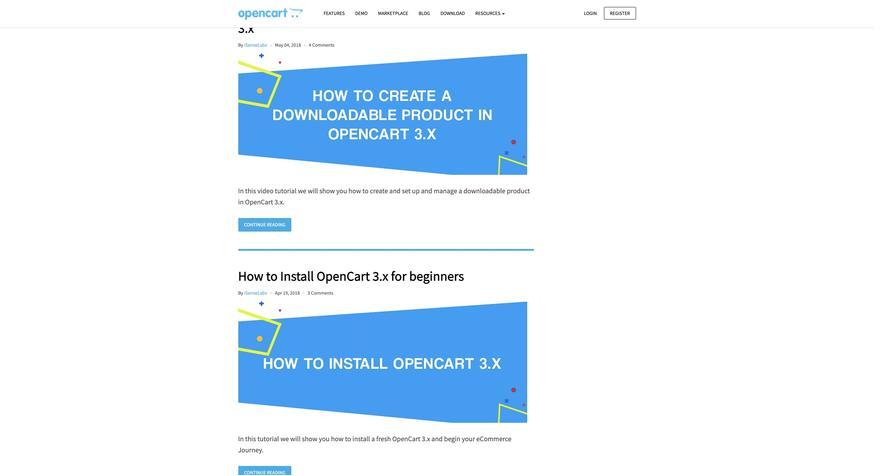 Task type: vqa. For each thing, say whether or not it's contained in the screenshot.
ACCOUNT EDIT image
no



Task type: describe. For each thing, give the bounding box(es) containing it.
register link
[[604, 7, 636, 20]]

set
[[402, 187, 411, 195]]

a inside in this video tutorial we will show you how to create and set up and manage a downloadable product in opencart 3.x.
[[459, 187, 462, 195]]

how to create a downloadable product in opencart 3.x link
[[238, 4, 534, 36]]

download link
[[435, 7, 470, 20]]

manage
[[434, 187, 457, 195]]

how for how to install opencart 3.x for beginners
[[238, 268, 263, 285]]

create
[[370, 187, 388, 195]]

4 comments
[[309, 42, 335, 48]]

in this tutorial we will show you how to install a fresh opencart 3.x and begin your ecommerce journey.
[[238, 435, 512, 455]]

resources
[[475, 10, 501, 16]]

3
[[308, 290, 310, 296]]

comments for opencart
[[311, 290, 333, 296]]

in inside how to create a downloadable product in opencart 3.x
[[458, 4, 468, 20]]

this for how to create a downloadable product in opencart 3.x
[[245, 187, 256, 195]]

3.x.
[[275, 198, 285, 207]]

reading
[[267, 222, 285, 228]]

2018 for install
[[290, 290, 300, 296]]

to up apr
[[266, 268, 278, 285]]

to inside in this tutorial we will show you how to install a fresh opencart 3.x and begin your ecommerce journey.
[[345, 435, 351, 444]]

3 comments
[[308, 290, 333, 296]]

opencart inside in this tutorial we will show you how to install a fresh opencart 3.x and begin your ecommerce journey.
[[392, 435, 420, 444]]

how to install opencart 3.x for beginners link
[[238, 268, 534, 285]]

isenselabs link for how to install opencart 3.x for beginners
[[244, 290, 267, 296]]

your
[[462, 435, 475, 444]]

demo
[[355, 10, 368, 16]]

by for how to install opencart 3.x for beginners
[[238, 290, 243, 296]]

continue reading link
[[238, 218, 291, 232]]

how inside in this video tutorial we will show you how to create and set up and manage a downloadable product in opencart 3.x.
[[349, 187, 361, 195]]

login
[[584, 10, 597, 16]]

for
[[391, 268, 407, 285]]

you inside in this video tutorial we will show you how to create and set up and manage a downloadable product in opencart 3.x.
[[336, 187, 347, 195]]

and for for
[[432, 435, 443, 444]]

video
[[257, 187, 274, 195]]

register
[[610, 10, 630, 16]]

marketplace
[[378, 10, 408, 16]]

how to create a downloadable product in opencart 3.x
[[238, 4, 524, 36]]

ecommerce
[[476, 435, 512, 444]]

tutorial inside in this video tutorial we will show you how to create and set up and manage a downloadable product in opencart 3.x.
[[275, 187, 297, 195]]

how to create a downloadable product in opencart 3.x image
[[238, 54, 527, 175]]

marketplace link
[[373, 7, 413, 20]]

journey.
[[238, 446, 264, 455]]

3.x inside how to create a downloadable product in opencart 3.x
[[238, 20, 254, 36]]

by isenselabs for how to create a downloadable product in opencart 3.x
[[238, 42, 267, 48]]

by for how to create a downloadable product in opencart 3.x
[[238, 42, 243, 48]]

you inside in this tutorial we will show you how to install a fresh opencart 3.x and begin your ecommerce journey.
[[319, 435, 330, 444]]

in inside in this video tutorial we will show you how to create and set up and manage a downloadable product in opencart 3.x.
[[238, 198, 244, 207]]

isenselabs for how to create a downloadable product in opencart 3.x
[[244, 42, 267, 48]]

we inside in this tutorial we will show you how to install a fresh opencart 3.x and begin your ecommerce journey.
[[280, 435, 289, 444]]

downloadable
[[328, 4, 409, 20]]

19,
[[283, 290, 289, 296]]

resources link
[[470, 7, 510, 20]]

how for how to create a downloadable product in opencart 3.x
[[238, 4, 263, 20]]

apr 19, 2018
[[275, 290, 300, 296]]

a inside how to create a downloadable product in opencart 3.x
[[319, 4, 325, 20]]

apr
[[275, 290, 282, 296]]

4
[[309, 42, 311, 48]]

create
[[280, 4, 316, 20]]

will inside in this tutorial we will show you how to install a fresh opencart 3.x and begin your ecommerce journey.
[[290, 435, 301, 444]]

by isenselabs for how to install opencart 3.x for beginners
[[238, 290, 267, 296]]

opencart - blog image
[[238, 7, 303, 20]]

show inside in this tutorial we will show you how to install a fresh opencart 3.x and begin your ecommerce journey.
[[302, 435, 317, 444]]

how inside in this tutorial we will show you how to install a fresh opencart 3.x and begin your ecommerce journey.
[[331, 435, 344, 444]]



Task type: locate. For each thing, give the bounding box(es) containing it.
isenselabs link
[[244, 42, 267, 48], [244, 290, 267, 296]]

1 vertical spatial 3.x
[[373, 268, 388, 285]]

show inside in this video tutorial we will show you how to create and set up and manage a downloadable product in opencart 3.x.
[[319, 187, 335, 195]]

in for how to create a downloadable product in opencart 3.x
[[238, 187, 244, 195]]

0 vertical spatial a
[[319, 4, 325, 20]]

1 horizontal spatial we
[[298, 187, 306, 195]]

how left 'create' on the left top of the page
[[349, 187, 361, 195]]

this for how to install opencart 3.x for beginners
[[245, 435, 256, 444]]

1 in from the top
[[238, 187, 244, 195]]

0 vertical spatial how
[[238, 4, 263, 20]]

2 by isenselabs from the top
[[238, 290, 267, 296]]

1 vertical spatial by
[[238, 290, 243, 296]]

opencart
[[471, 4, 524, 20], [245, 198, 273, 207], [317, 268, 370, 285], [392, 435, 420, 444]]

1 isenselabs link from the top
[[244, 42, 267, 48]]

product
[[507, 187, 530, 195]]

to left 'create' on the left top of the page
[[363, 187, 369, 195]]

0 horizontal spatial 3.x
[[238, 20, 254, 36]]

0 vertical spatial by
[[238, 42, 243, 48]]

a right manage in the top of the page
[[459, 187, 462, 195]]

demo link
[[350, 7, 373, 20]]

1 vertical spatial will
[[290, 435, 301, 444]]

to left the install
[[345, 435, 351, 444]]

download
[[441, 10, 465, 16]]

comments right 4
[[312, 42, 335, 48]]

to inside how to create a downloadable product in opencart 3.x
[[266, 4, 278, 20]]

login link
[[578, 7, 603, 20]]

and left begin
[[432, 435, 443, 444]]

1 vertical spatial by isenselabs
[[238, 290, 267, 296]]

0 vertical spatial tutorial
[[275, 187, 297, 195]]

blog link
[[413, 7, 435, 20]]

show
[[319, 187, 335, 195], [302, 435, 317, 444]]

0 horizontal spatial we
[[280, 435, 289, 444]]

0 horizontal spatial will
[[290, 435, 301, 444]]

1 vertical spatial how
[[331, 435, 344, 444]]

opencart inside how to create a downloadable product in opencart 3.x
[[471, 4, 524, 20]]

1 vertical spatial in
[[238, 435, 244, 444]]

a inside in this tutorial we will show you how to install a fresh opencart 3.x and begin your ecommerce journey.
[[371, 435, 375, 444]]

1 vertical spatial isenselabs
[[244, 290, 267, 296]]

2 this from the top
[[245, 435, 256, 444]]

2 isenselabs link from the top
[[244, 290, 267, 296]]

1 vertical spatial tutorial
[[257, 435, 279, 444]]

0 vertical spatial by isenselabs
[[238, 42, 267, 48]]

by isenselabs
[[238, 42, 267, 48], [238, 290, 267, 296]]

0 vertical spatial this
[[245, 187, 256, 195]]

this inside in this video tutorial we will show you how to create and set up and manage a downloadable product in opencart 3.x.
[[245, 187, 256, 195]]

product
[[411, 4, 455, 20]]

beginners
[[409, 268, 464, 285]]

1 isenselabs from the top
[[244, 42, 267, 48]]

1 vertical spatial isenselabs link
[[244, 290, 267, 296]]

1 vertical spatial 2018
[[290, 290, 300, 296]]

fresh
[[376, 435, 391, 444]]

0 vertical spatial 2018
[[291, 42, 301, 48]]

comments for a
[[312, 42, 335, 48]]

1 vertical spatial in
[[238, 198, 244, 207]]

isenselabs for how to install opencart 3.x for beginners
[[244, 290, 267, 296]]

isenselabs link left apr
[[244, 290, 267, 296]]

isenselabs
[[244, 42, 267, 48], [244, 290, 267, 296]]

by isenselabs left the may
[[238, 42, 267, 48]]

0 vertical spatial you
[[336, 187, 347, 195]]

downloadable
[[464, 187, 505, 195]]

1 horizontal spatial will
[[308, 187, 318, 195]]

a right "create"
[[319, 4, 325, 20]]

continue reading
[[244, 222, 285, 228]]

and
[[389, 187, 401, 195], [421, 187, 432, 195], [432, 435, 443, 444]]

comments right 3
[[311, 290, 333, 296]]

1 vertical spatial comments
[[311, 290, 333, 296]]

isenselabs link for how to create a downloadable product in opencart 3.x
[[244, 42, 267, 48]]

and for product
[[421, 187, 432, 195]]

in
[[238, 187, 244, 195], [238, 435, 244, 444]]

1 by from the top
[[238, 42, 243, 48]]

2 horizontal spatial 3.x
[[422, 435, 430, 444]]

2 how from the top
[[238, 268, 263, 285]]

isenselabs link left the may
[[244, 42, 267, 48]]

0 vertical spatial isenselabs link
[[244, 42, 267, 48]]

0 vertical spatial in
[[238, 187, 244, 195]]

we
[[298, 187, 306, 195], [280, 435, 289, 444]]

a
[[319, 4, 325, 20], [459, 187, 462, 195], [371, 435, 375, 444]]

2 vertical spatial 3.x
[[422, 435, 430, 444]]

0 vertical spatial comments
[[312, 42, 335, 48]]

1 horizontal spatial how
[[349, 187, 361, 195]]

this up journey.
[[245, 435, 256, 444]]

0 horizontal spatial how
[[331, 435, 344, 444]]

1 horizontal spatial show
[[319, 187, 335, 195]]

in
[[458, 4, 468, 20], [238, 198, 244, 207]]

2018 right 19,
[[290, 290, 300, 296]]

and right up
[[421, 187, 432, 195]]

by isenselabs left apr
[[238, 290, 267, 296]]

1 horizontal spatial you
[[336, 187, 347, 195]]

will
[[308, 187, 318, 195], [290, 435, 301, 444]]

a left fresh
[[371, 435, 375, 444]]

1 vertical spatial a
[[459, 187, 462, 195]]

to
[[266, 4, 278, 20], [363, 187, 369, 195], [266, 268, 278, 285], [345, 435, 351, 444]]

features
[[324, 10, 345, 16]]

install
[[352, 435, 370, 444]]

1 vertical spatial you
[[319, 435, 330, 444]]

and left set
[[389, 187, 401, 195]]

1 vertical spatial show
[[302, 435, 317, 444]]

tutorial up 3.x.
[[275, 187, 297, 195]]

0 vertical spatial 3.x
[[238, 20, 254, 36]]

isenselabs left the may
[[244, 42, 267, 48]]

in up journey.
[[238, 435, 244, 444]]

how
[[238, 4, 263, 20], [238, 268, 263, 285]]

in for how to install opencart 3.x for beginners
[[238, 435, 244, 444]]

2 in from the top
[[238, 435, 244, 444]]

you
[[336, 187, 347, 195], [319, 435, 330, 444]]

0 horizontal spatial you
[[319, 435, 330, 444]]

how to install opencart 3.x for beginners image
[[238, 302, 527, 424]]

2018 right 04,
[[291, 42, 301, 48]]

by
[[238, 42, 243, 48], [238, 290, 243, 296]]

isenselabs left apr
[[244, 290, 267, 296]]

in left video
[[238, 187, 244, 195]]

0 vertical spatial how
[[349, 187, 361, 195]]

1 vertical spatial this
[[245, 435, 256, 444]]

may 04, 2018
[[275, 42, 301, 48]]

how inside how to create a downloadable product in opencart 3.x
[[238, 4, 263, 20]]

how left the install
[[331, 435, 344, 444]]

2 vertical spatial a
[[371, 435, 375, 444]]

blog
[[419, 10, 430, 16]]

2 by from the top
[[238, 290, 243, 296]]

3.x inside in this tutorial we will show you how to install a fresh opencart 3.x and begin your ecommerce journey.
[[422, 435, 430, 444]]

this inside in this tutorial we will show you how to install a fresh opencart 3.x and begin your ecommerce journey.
[[245, 435, 256, 444]]

1 horizontal spatial a
[[371, 435, 375, 444]]

0 vertical spatial will
[[308, 187, 318, 195]]

2018
[[291, 42, 301, 48], [290, 290, 300, 296]]

1 horizontal spatial 3.x
[[373, 268, 388, 285]]

0 vertical spatial isenselabs
[[244, 42, 267, 48]]

0 horizontal spatial a
[[319, 4, 325, 20]]

to left "create"
[[266, 4, 278, 20]]

may
[[275, 42, 283, 48]]

1 vertical spatial how
[[238, 268, 263, 285]]

install
[[280, 268, 314, 285]]

1 how from the top
[[238, 4, 263, 20]]

04,
[[284, 42, 290, 48]]

0 vertical spatial show
[[319, 187, 335, 195]]

tutorial
[[275, 187, 297, 195], [257, 435, 279, 444]]

begin
[[444, 435, 460, 444]]

we inside in this video tutorial we will show you how to create and set up and manage a downloadable product in opencart 3.x.
[[298, 187, 306, 195]]

0 horizontal spatial in
[[238, 198, 244, 207]]

1 vertical spatial we
[[280, 435, 289, 444]]

1 horizontal spatial in
[[458, 4, 468, 20]]

this
[[245, 187, 256, 195], [245, 435, 256, 444]]

will inside in this video tutorial we will show you how to create and set up and manage a downloadable product in opencart 3.x.
[[308, 187, 318, 195]]

2018 for create
[[291, 42, 301, 48]]

continue
[[244, 222, 266, 228]]

tutorial inside in this tutorial we will show you how to install a fresh opencart 3.x and begin your ecommerce journey.
[[257, 435, 279, 444]]

how to install opencart 3.x for beginners
[[238, 268, 464, 285]]

opencart inside in this video tutorial we will show you how to create and set up and manage a downloadable product in opencart 3.x.
[[245, 198, 273, 207]]

0 horizontal spatial show
[[302, 435, 317, 444]]

and inside in this tutorial we will show you how to install a fresh opencart 3.x and begin your ecommerce journey.
[[432, 435, 443, 444]]

features link
[[318, 7, 350, 20]]

1 by isenselabs from the top
[[238, 42, 267, 48]]

2 horizontal spatial a
[[459, 187, 462, 195]]

2 isenselabs from the top
[[244, 290, 267, 296]]

up
[[412, 187, 420, 195]]

0 vertical spatial we
[[298, 187, 306, 195]]

this left video
[[245, 187, 256, 195]]

1 this from the top
[[245, 187, 256, 195]]

comments
[[312, 42, 335, 48], [311, 290, 333, 296]]

tutorial up journey.
[[257, 435, 279, 444]]

0 vertical spatial in
[[458, 4, 468, 20]]

in left the 'resources'
[[458, 4, 468, 20]]

to inside in this video tutorial we will show you how to create and set up and manage a downloadable product in opencart 3.x.
[[363, 187, 369, 195]]

how
[[349, 187, 361, 195], [331, 435, 344, 444]]

in inside in this video tutorial we will show you how to create and set up and manage a downloadable product in opencart 3.x.
[[238, 187, 244, 195]]

in up the continue reading link
[[238, 198, 244, 207]]

3.x
[[238, 20, 254, 36], [373, 268, 388, 285], [422, 435, 430, 444]]

in this video tutorial we will show you how to create and set up and manage a downloadable product in opencart 3.x.
[[238, 187, 530, 207]]

in inside in this tutorial we will show you how to install a fresh opencart 3.x and begin your ecommerce journey.
[[238, 435, 244, 444]]



